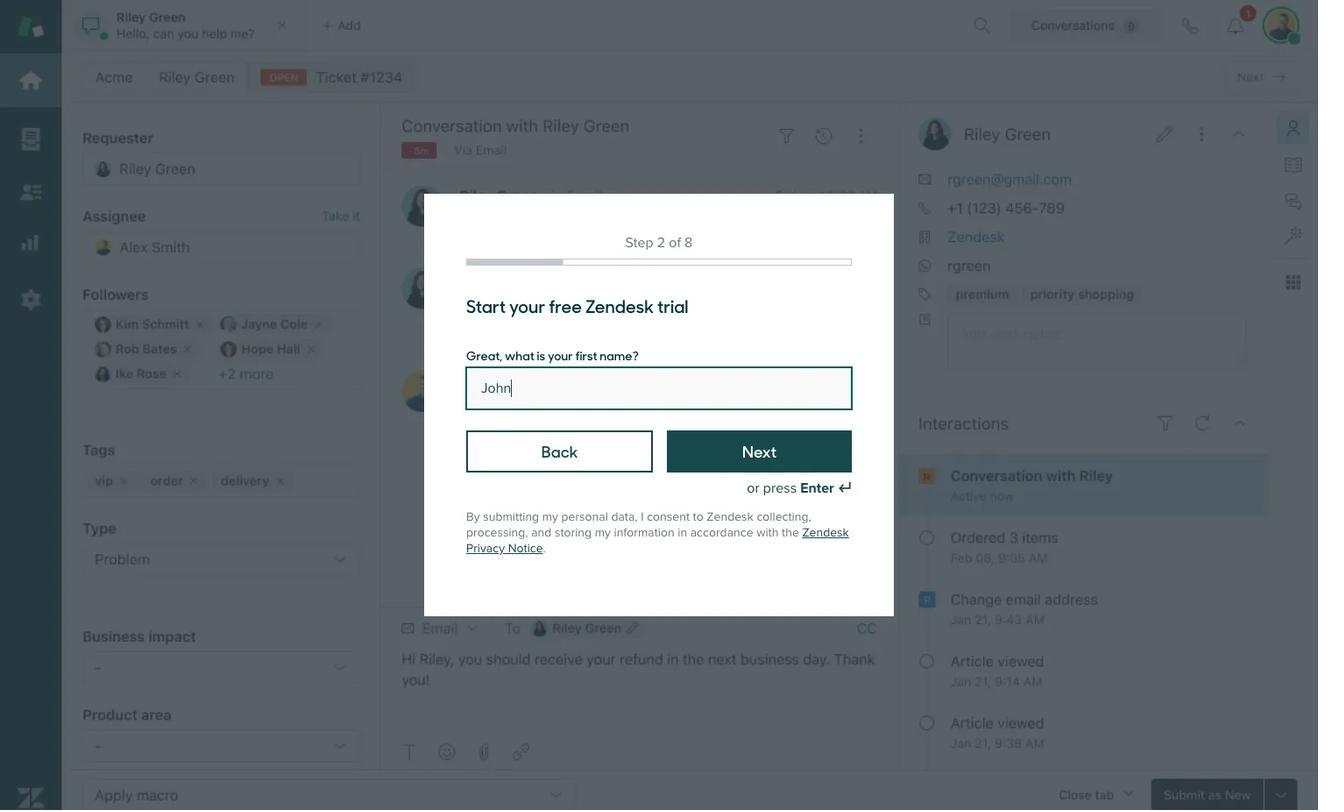 Task type: vqa. For each thing, say whether or not it's contained in the screenshot.
©Zendesk 2023
no



Task type: describe. For each thing, give the bounding box(es) containing it.
personal
[[562, 509, 608, 524]]

by
[[466, 509, 480, 524]]

.
[[543, 541, 546, 556]]

of
[[669, 234, 681, 252]]

zendesk privacy notice link
[[466, 525, 849, 556]]

enter image
[[838, 481, 852, 495]]

start
[[466, 293, 506, 318]]

data,
[[611, 509, 638, 524]]

0 vertical spatial my
[[542, 509, 558, 524]]

product ui image
[[0, 0, 1319, 810]]

press
[[763, 480, 797, 497]]

with
[[757, 525, 779, 540]]

zendesk privacy notice
[[466, 525, 849, 556]]

8
[[685, 234, 693, 252]]

name?
[[600, 346, 639, 364]]

next button
[[667, 430, 852, 473]]

enter
[[801, 480, 835, 497]]

0 vertical spatial zendesk
[[586, 293, 654, 318]]

start your free zendesk trial
[[466, 293, 689, 318]]

great, what is your first name?
[[466, 346, 639, 364]]

by submitting my personal data, i consent to zendesk collecting, processing, and storing my information in accordance with the
[[466, 509, 812, 540]]

1 vertical spatial my
[[595, 525, 611, 540]]

and
[[531, 525, 552, 540]]

collecting,
[[757, 509, 812, 524]]

i
[[641, 509, 644, 524]]

storing
[[555, 525, 592, 540]]

next
[[743, 440, 777, 462]]

what
[[505, 346, 535, 364]]

back
[[542, 440, 578, 462]]

free
[[549, 293, 582, 318]]

step 2 of 8
[[626, 234, 693, 252]]

trial
[[657, 293, 689, 318]]

or
[[747, 480, 760, 497]]

in
[[678, 525, 687, 540]]



Task type: locate. For each thing, give the bounding box(es) containing it.
the
[[782, 525, 799, 540]]

1 vertical spatial zendesk
[[707, 509, 754, 524]]

0 horizontal spatial zendesk
[[586, 293, 654, 318]]

zendesk inside by submitting my personal data, i consent to zendesk collecting, processing, and storing my information in accordance with the
[[707, 509, 754, 524]]

zendesk right the the on the bottom right
[[803, 525, 849, 540]]

privacy
[[466, 541, 505, 556]]

processing,
[[466, 525, 528, 540]]

notice
[[508, 541, 543, 556]]

2 vertical spatial zendesk
[[803, 525, 849, 540]]

zendesk inside zendesk privacy notice
[[803, 525, 849, 540]]

2 horizontal spatial zendesk
[[803, 525, 849, 540]]

my
[[542, 509, 558, 524], [595, 525, 611, 540]]

my up and
[[542, 509, 558, 524]]

to
[[693, 509, 704, 524]]

0 horizontal spatial my
[[542, 509, 558, 524]]

or press enter
[[747, 480, 835, 497]]

my down personal
[[595, 525, 611, 540]]

accordance
[[691, 525, 754, 540]]

is
[[537, 346, 545, 364]]

0 vertical spatial your
[[509, 293, 546, 318]]

great,
[[466, 346, 503, 364]]

zendesk
[[586, 293, 654, 318], [707, 509, 754, 524], [803, 525, 849, 540]]

2
[[657, 234, 666, 252]]

your
[[509, 293, 546, 318], [548, 346, 573, 364]]

zendesk up accordance at the bottom right of the page
[[707, 509, 754, 524]]

consent
[[647, 509, 690, 524]]

1 horizontal spatial your
[[548, 346, 573, 364]]

1 horizontal spatial my
[[595, 525, 611, 540]]

submitting
[[483, 509, 539, 524]]

information
[[614, 525, 675, 540]]

step
[[626, 234, 654, 252]]

zendesk up name?
[[586, 293, 654, 318]]

first
[[576, 346, 598, 364]]

back button
[[466, 430, 653, 473]]

your left free
[[509, 293, 546, 318]]

1 vertical spatial your
[[548, 346, 573, 364]]

0 horizontal spatial your
[[509, 293, 546, 318]]

your right is
[[548, 346, 573, 364]]

Great, what is your first name? text field
[[466, 367, 852, 409]]

1 horizontal spatial zendesk
[[707, 509, 754, 524]]



